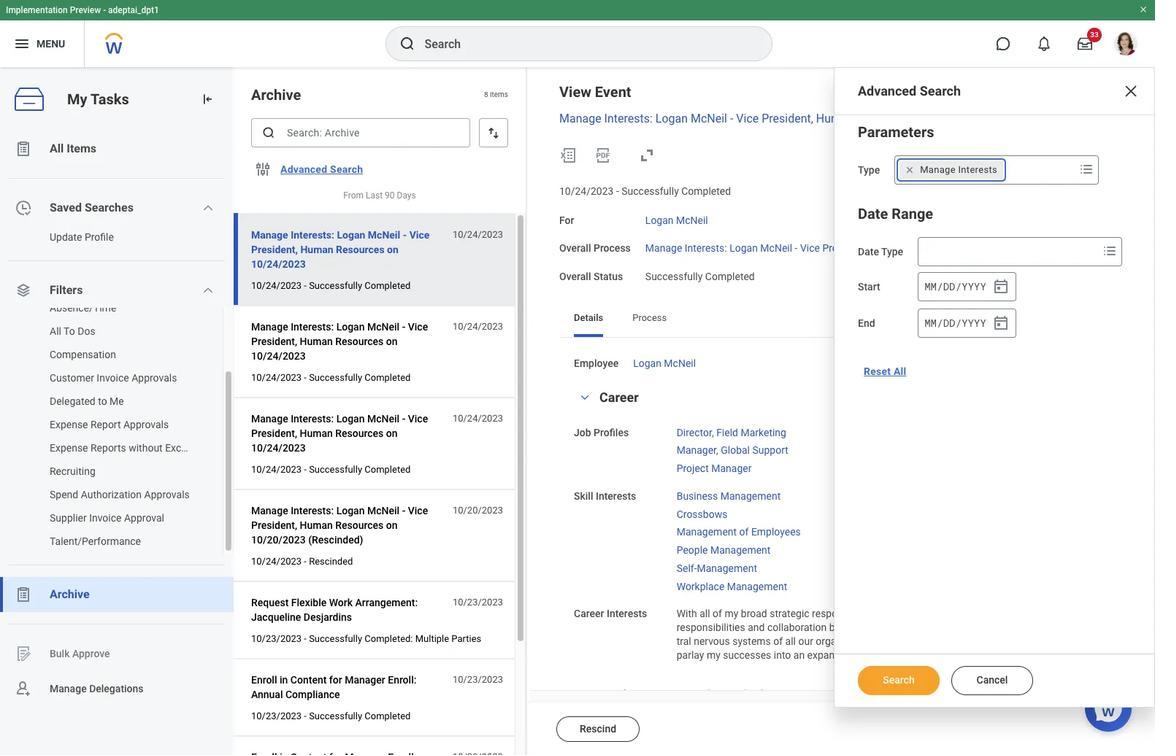 Task type: locate. For each thing, give the bounding box(es) containing it.
business
[[677, 491, 718, 502]]

approvals up the approval
[[144, 489, 190, 501]]

career for career preferences
[[574, 689, 604, 701]]

1 vertical spatial to
[[1083, 636, 1092, 648]]

manage inside 'list'
[[50, 683, 87, 695]]

date range group
[[858, 202, 1131, 340]]

1 horizontal spatial 10/20/2023
[[453, 505, 503, 516]]

search up parameters 'button'
[[920, 83, 961, 99]]

career preferences
[[574, 689, 662, 701]]

mcneil
[[691, 112, 727, 126], [676, 214, 708, 226], [368, 229, 400, 241], [760, 243, 792, 254], [367, 321, 400, 333], [664, 358, 696, 369], [367, 413, 400, 425], [367, 505, 400, 517]]

items selected list
[[677, 424, 812, 476], [677, 488, 824, 594]]

2 expense from the top
[[50, 443, 88, 454]]

resources inside manage interests: logan mcneil - vice president, human resources on 10/20/2023 (rescinded)
[[335, 520, 384, 532]]

search down lead
[[883, 675, 915, 686]]

my tasks element
[[0, 67, 234, 756]]

0 vertical spatial all
[[50, 142, 64, 156]]

reset all button
[[858, 357, 912, 386]]

self-management link
[[677, 560, 757, 575]]

mm / dd / yyyy inside end group
[[925, 316, 987, 330]]

for up hr,
[[883, 609, 896, 620]]

advanced right configure icon
[[280, 164, 327, 175]]

1 expense from the top
[[50, 419, 88, 431]]

0 vertical spatial for
[[883, 609, 896, 620]]

1 date from the top
[[858, 205, 888, 223]]

item list element
[[234, 67, 527, 756]]

items selected list for skill interests
[[677, 488, 824, 594]]

overall down the for
[[559, 243, 591, 254]]

1 vertical spatial for
[[329, 675, 342, 686]]

0 vertical spatial dd
[[943, 279, 956, 293]]

all left items
[[50, 142, 64, 156]]

supplier
[[50, 513, 87, 524]]

yyyy inside the 'start' "group"
[[962, 279, 987, 293]]

0 horizontal spatial type
[[858, 164, 880, 176]]

successfully for 1st manage interests: logan mcneil - vice president, human resources on 10/24/2023 button from the bottom of the item list element
[[309, 464, 362, 475]]

preferences
[[607, 689, 662, 701]]

0 vertical spatial invoice
[[97, 372, 129, 384]]

management down the management of employees
[[710, 545, 771, 556]]

search button
[[858, 667, 940, 696]]

0 horizontal spatial an
[[794, 650, 805, 661]]

export to excel image
[[559, 147, 577, 164]]

0 vertical spatial manager
[[711, 463, 752, 475]]

dd down the 'start' "group"
[[943, 316, 956, 330]]

invoice inside customer invoice approvals button
[[97, 372, 129, 384]]

my
[[67, 90, 87, 108]]

0 vertical spatial items selected list
[[677, 424, 812, 476]]

search up from
[[330, 164, 363, 175]]

1 vertical spatial career
[[574, 609, 604, 620]]

all items button
[[0, 131, 234, 166]]

1 vertical spatial invoice
[[89, 513, 122, 524]]

1 vertical spatial of
[[713, 609, 722, 620]]

enroll:
[[388, 675, 417, 686]]

expense for expense reports without exceptions
[[50, 443, 88, 454]]

self-management
[[677, 563, 757, 575]]

1 horizontal spatial archive
[[251, 86, 301, 104]]

career interests
[[574, 609, 647, 620]]

0 vertical spatial my
[[725, 609, 739, 620]]

an down the our
[[794, 650, 805, 661]]

0 vertical spatial career
[[600, 390, 639, 405]]

advanced search up parameters 'button'
[[858, 83, 961, 99]]

interests: for 3rd manage interests: logan mcneil - vice president, human resources on 10/24/2023 button from the bottom
[[291, 229, 334, 241]]

logan inside manage interests: logan mcneil - vice president, human resources on 10/20/2023 (rescinded)
[[336, 505, 365, 517]]

10/23/2023 - successfully completed
[[251, 711, 411, 722]]

expense for expense report approvals
[[50, 419, 88, 431]]

me
[[110, 396, 124, 407]]

interests for career interests
[[607, 609, 647, 620]]

cancel button
[[952, 667, 1033, 696]]

2 vertical spatial approvals
[[144, 489, 190, 501]]

vice inside manage interests: logan mcneil - vice president, human resources on 10/20/2023 (rescinded)
[[408, 505, 428, 517]]

manager inside project manager link
[[711, 463, 752, 475]]

0 vertical spatial type
[[858, 164, 880, 176]]

1 vertical spatial manager
[[345, 675, 385, 686]]

and up have
[[927, 622, 944, 634]]

dd inside the 'start' "group"
[[943, 279, 956, 293]]

all inside "button"
[[50, 326, 61, 337]]

i down management,
[[1003, 622, 1005, 634]]

on for "manage interests: logan mcneil - vice president, human resources on 10/20/2023 (rescinded)" button
[[386, 520, 398, 532]]

1 horizontal spatial of
[[739, 527, 749, 538]]

0 vertical spatial overall
[[559, 243, 591, 254]]

10/23/2023 down annual
[[251, 711, 302, 722]]

mm down the 'start' "group"
[[925, 316, 937, 330]]

logan mcneil link
[[645, 211, 708, 226], [633, 355, 696, 369]]

1 horizontal spatial i
[[1003, 622, 1005, 634]]

0 horizontal spatial i
[[927, 636, 929, 648]]

perspective image
[[15, 282, 32, 299]]

into
[[774, 650, 791, 661]]

2 yyyy from the top
[[962, 316, 987, 330]]

10/20/2023
[[453, 505, 503, 516], [251, 535, 306, 546]]

manager inside the enroll in content for manager enroll: annual compliance
[[345, 675, 385, 686]]

enroll in content for manager enroll: annual compliance
[[251, 675, 417, 701]]

and up highest
[[1019, 636, 1036, 648]]

manage interests: logan mcneil - vice president, human resources on 10/24/2023 for 3rd manage interests: logan mcneil - vice president, human resources on 10/24/2023 button from the bottom
[[251, 229, 430, 270]]

approvals
[[132, 372, 177, 384], [123, 419, 169, 431], [144, 489, 190, 501]]

process right details
[[633, 312, 667, 323]]

0 vertical spatial manage interests: logan mcneil - vice president, human resources on 10/24/2023 button
[[251, 226, 445, 273]]

of
[[739, 527, 749, 538], [713, 609, 722, 620], [774, 636, 783, 648]]

management up broad
[[727, 581, 787, 593]]

management up management of employees link
[[721, 491, 781, 502]]

of up into
[[774, 636, 783, 648]]

mm / dd / yyyy down the 'start' "group"
[[925, 316, 987, 330]]

approvals for spend authorization approvals
[[144, 489, 190, 501]]

0 vertical spatial date
[[858, 205, 888, 223]]

vice for 1st manage interests: logan mcneil - vice president, human resources on 10/24/2023 button from the bottom of the item list element
[[408, 413, 428, 425]]

items selected list for job profiles
[[677, 424, 812, 476]]

management inside 'link'
[[727, 581, 787, 593]]

archive up search icon
[[251, 86, 301, 104]]

of up people management link
[[739, 527, 749, 538]]

1 vertical spatial approvals
[[123, 419, 169, 431]]

advanced up parameters 'button'
[[858, 83, 917, 99]]

view event
[[559, 83, 631, 101]]

calendar image for end
[[992, 315, 1010, 332]]

chevron down image inside saved searches dropdown button
[[203, 202, 214, 214]]

interests: inside manage interests: logan mcneil - vice president, human resources on 10/20/2023 (rescinded)
[[291, 505, 334, 517]]

2 vertical spatial all
[[894, 366, 907, 378]]

2 items selected list from the top
[[677, 488, 824, 594]]

2 mm from the top
[[925, 316, 937, 330]]

1 horizontal spatial to
[[874, 650, 883, 661]]

logan mcneil up overall status element
[[645, 214, 708, 226]]

calendar image inside end group
[[992, 315, 1010, 332]]

absence/time
[[50, 302, 116, 314]]

1 mm from the top
[[925, 279, 937, 293]]

skill
[[574, 491, 593, 502]]

manager down manager, global support
[[711, 463, 752, 475]]

the down 'blended'
[[1062, 622, 1076, 634]]

1 vertical spatial dd
[[943, 316, 956, 330]]

mm / dd / yyyy for end
[[925, 316, 987, 330]]

search
[[920, 83, 961, 99], [330, 164, 363, 175], [883, 675, 915, 686]]

1 horizontal spatial type
[[881, 246, 903, 258]]

archive button
[[0, 578, 234, 613]]

10/24/2023
[[931, 112, 993, 126], [559, 185, 614, 197], [453, 229, 503, 240], [970, 243, 1025, 254], [251, 259, 306, 270], [251, 280, 302, 291], [453, 321, 503, 332], [251, 351, 306, 362], [251, 372, 302, 383], [453, 413, 503, 424], [251, 443, 306, 454], [251, 464, 302, 475], [251, 557, 302, 567]]

all for all to dos
[[50, 326, 61, 337]]

calendar image down date type field
[[992, 278, 1010, 296]]

1 vertical spatial overall
[[559, 271, 591, 283]]

1 overall from the top
[[559, 243, 591, 254]]

tral
[[677, 622, 1098, 648]]

dd for end
[[943, 316, 956, 330]]

on for second manage interests: logan mcneil - vice president, human resources on 10/24/2023 button from the top of the item list element
[[386, 336, 398, 348]]

resources
[[857, 112, 912, 126], [906, 243, 954, 254], [336, 244, 385, 256], [335, 336, 384, 348], [335, 428, 384, 440], [335, 520, 384, 532]]

0 vertical spatial interests
[[958, 164, 998, 175]]

authorization
[[81, 489, 142, 501]]

2 calendar image from the top
[[992, 315, 1010, 332]]

profile logan mcneil element
[[1106, 28, 1146, 60]]

type left x small icon
[[858, 164, 880, 176]]

implementation preview -   adeptai_dpt1 banner
[[0, 0, 1155, 67]]

0 horizontal spatial all
[[700, 609, 710, 620]]

1 calendar image from the top
[[992, 278, 1010, 296]]

manager left enroll: at the left bottom of the page
[[345, 675, 385, 686]]

expense reports without exceptions
[[50, 443, 215, 454]]

and down broad
[[748, 622, 765, 634]]

to down cen
[[1083, 636, 1092, 648]]

date range button
[[858, 205, 933, 223]]

manage inside manage interests: logan mcneil - vice president, human resources on 10/20/2023 (rescinded)
[[251, 505, 288, 517]]

my down the nervous
[[707, 650, 721, 661]]

2 overall from the top
[[559, 271, 591, 283]]

0 vertical spatial search
[[920, 83, 961, 99]]

Search: Archive text field
[[251, 118, 470, 148]]

the right at
[[991, 650, 1006, 661]]

1 horizontal spatial my
[[725, 609, 739, 620]]

all right with
[[700, 609, 710, 620]]

0 horizontal spatial to
[[98, 396, 107, 407]]

career for career interests
[[574, 609, 604, 620]]

manage delegations
[[50, 683, 144, 695]]

invoice inside supplier invoice approval button
[[89, 513, 122, 524]]

annual
[[251, 689, 283, 701]]

2 date from the top
[[858, 246, 879, 258]]

yyyy down the 'start' "group"
[[962, 316, 987, 330]]

logan mcneil
[[645, 214, 708, 226], [633, 358, 696, 369]]

yyyy for start
[[962, 279, 987, 293]]

mm / dd / yyyy inside the 'start' "group"
[[925, 279, 987, 293]]

2 vertical spatial to
[[874, 650, 883, 661]]

1 dd from the top
[[943, 279, 956, 293]]

from last 90 days
[[343, 191, 416, 201]]

successfully for 3rd manage interests: logan mcneil - vice president, human resources on 10/24/2023 button from the bottom
[[309, 280, 362, 291]]

overall for overall process
[[559, 243, 591, 254]]

1 list from the top
[[0, 131, 234, 707]]

mm inside end group
[[925, 316, 937, 330]]

employees
[[751, 527, 801, 538]]

people
[[677, 545, 708, 556]]

1 vertical spatial logan mcneil link
[[633, 355, 696, 369]]

0 horizontal spatial advanced
[[280, 164, 327, 175]]

0 horizontal spatial search
[[330, 164, 363, 175]]

1 vertical spatial type
[[881, 246, 903, 258]]

dialog
[[834, 67, 1155, 708]]

1 items selected list from the top
[[677, 424, 812, 476]]

0 horizontal spatial for
[[329, 675, 342, 686]]

prompts image
[[1078, 161, 1095, 178]]

delegated to me
[[50, 396, 124, 407]]

1 horizontal spatial the
[[1062, 622, 1076, 634]]

human
[[899, 609, 930, 620]]

an
[[794, 650, 805, 661], [907, 650, 918, 661]]

for
[[559, 214, 574, 226]]

responsibilities up between
[[812, 609, 881, 620]]

know
[[900, 636, 924, 648]]

vice for 3rd manage interests: logan mcneil - vice president, human resources on 10/24/2023 button from the bottom
[[409, 229, 430, 241]]

expense down delegated
[[50, 419, 88, 431]]

list
[[0, 131, 234, 707], [0, 296, 234, 554]]

chevron down image
[[203, 285, 214, 296]]

calendar image
[[992, 278, 1010, 296], [992, 315, 1010, 332]]

manage inside 'element'
[[920, 164, 956, 175]]

1 mm / dd / yyyy from the top
[[925, 279, 987, 293]]

vice for second manage interests: logan mcneil - vice president, human resources on 10/24/2023 button from the top of the item list element
[[408, 321, 428, 333]]

human for 1st manage interests: logan mcneil - vice president, human resources on 10/24/2023 button from the bottom of the item list element
[[300, 428, 333, 440]]

on for 3rd manage interests: logan mcneil - vice president, human resources on 10/24/2023 button from the bottom
[[387, 244, 399, 256]]

all left to
[[50, 326, 61, 337]]

logan mcneil up career button
[[633, 358, 696, 369]]

to left me
[[98, 396, 107, 407]]

0 horizontal spatial chevron down image
[[203, 202, 214, 214]]

date up start
[[858, 246, 879, 258]]

1 vertical spatial date
[[858, 246, 879, 258]]

1 vertical spatial calendar image
[[992, 315, 1010, 332]]

1 yyyy from the top
[[962, 279, 987, 293]]

advanced search up from
[[280, 164, 363, 175]]

yyyy up end group
[[962, 279, 987, 293]]

3 manage interests: logan mcneil - vice president, human resources on 10/24/2023 button from the top
[[251, 410, 445, 457]]

type inside parameters group
[[858, 164, 880, 176]]

range
[[892, 205, 933, 223]]

at
[[980, 650, 989, 661]]

2 list from the top
[[0, 296, 234, 554]]

advanced inside button
[[280, 164, 327, 175]]

mm up end group
[[925, 279, 937, 293]]

reports
[[91, 443, 126, 454]]

finance
[[889, 622, 924, 634]]

vice for "manage interests: logan mcneil - vice president, human resources on 10/20/2023 (rescinded)" button
[[408, 505, 428, 517]]

approvals up without
[[123, 419, 169, 431]]

manager,
[[677, 445, 718, 457]]

overall left status
[[559, 271, 591, 283]]

management up workplace management 'link'
[[697, 563, 757, 575]]

0 vertical spatial responsibilities
[[812, 609, 881, 620]]

to right role
[[874, 650, 883, 661]]

saved searches
[[50, 201, 134, 215]]

0 horizontal spatial process
[[594, 243, 631, 254]]

human
[[816, 112, 854, 126], [870, 243, 903, 254], [300, 244, 333, 256], [300, 336, 333, 348], [300, 428, 333, 440], [300, 520, 333, 532]]

human inside manage interests: logan mcneil - vice president, human resources on 10/20/2023 (rescinded)
[[300, 520, 333, 532]]

dd for start
[[943, 279, 956, 293]]

notifications large image
[[1037, 37, 1052, 51]]

date
[[858, 205, 888, 223], [858, 246, 879, 258]]

logan mcneil link up career button
[[633, 355, 696, 369]]

to inside button
[[98, 396, 107, 407]]

advanced search inside dialog
[[858, 83, 961, 99]]

clipboard image
[[15, 586, 32, 604]]

0 vertical spatial archive
[[251, 86, 301, 104]]

parties
[[452, 634, 481, 645]]

1 vertical spatial advanced search
[[280, 164, 363, 175]]

manage interests: logan mcneil - vice president, human resources on 10/24/2023 button
[[251, 226, 445, 273], [251, 318, 445, 365], [251, 410, 445, 457]]

0 vertical spatial to
[[98, 396, 107, 407]]

technology,
[[946, 622, 1000, 634]]

completed for second manage interests: logan mcneil - vice president, human resources on 10/24/2023 button from the top of the item list element
[[365, 372, 411, 383]]

interests right skill
[[596, 491, 636, 502]]

all down collaboration
[[785, 636, 796, 648]]

invoice up me
[[97, 372, 129, 384]]

archive
[[251, 86, 301, 104], [50, 588, 90, 602]]

8
[[484, 91, 488, 99]]

1 vertical spatial items selected list
[[677, 488, 824, 594]]

2 horizontal spatial of
[[774, 636, 783, 648]]

for inside with all of my broad strategic responsibilities for human capital management, plus blended responsibilities and collaboration between hr, finance and technology, i understand the cen tral nervous systems of all our organizations and know i have the capability and expertise to parlay my successes into an expanded role to lead an organization at the highest level.
[[883, 609, 896, 620]]

interests right x small icon
[[958, 164, 998, 175]]

1 vertical spatial logan mcneil
[[633, 358, 696, 369]]

1 horizontal spatial advanced
[[858, 83, 917, 99]]

human for second manage interests: logan mcneil - vice president, human resources on 10/24/2023 button from the top of the item list element
[[300, 336, 333, 348]]

on inside manage interests: logan mcneil - vice president, human resources on 10/20/2023 (rescinded)
[[386, 520, 398, 532]]

start group
[[918, 272, 1017, 302]]

1 vertical spatial responsibilities
[[677, 622, 745, 634]]

my left broad
[[725, 609, 739, 620]]

approvals down compensation button
[[132, 372, 177, 384]]

1 vertical spatial expense
[[50, 443, 88, 454]]

0 vertical spatial i
[[1003, 622, 1005, 634]]

1 an from the left
[[794, 650, 805, 661]]

8 items
[[484, 91, 508, 99]]

mm inside the 'start' "group"
[[925, 279, 937, 293]]

1 vertical spatial yyyy
[[962, 316, 987, 330]]

1 vertical spatial 10/20/2023
[[251, 535, 306, 546]]

interests inside 'element'
[[958, 164, 998, 175]]

management for people
[[710, 545, 771, 556]]

approvals for customer invoice approvals
[[132, 372, 177, 384]]

1 vertical spatial chevron down image
[[576, 393, 594, 403]]

items selected list containing business management
[[677, 488, 824, 594]]

10/23/2023 down jacqueline
[[251, 634, 302, 645]]

expense up recruiting in the left bottom of the page
[[50, 443, 88, 454]]

1 horizontal spatial responsibilities
[[812, 609, 881, 620]]

on inside manage interests: logan mcneil - vice president, human resources on 10/24/2023 link
[[956, 243, 968, 254]]

on
[[915, 112, 928, 126], [956, 243, 968, 254], [387, 244, 399, 256], [386, 336, 398, 348], [386, 428, 398, 440], [386, 520, 398, 532]]

type down date range button
[[881, 246, 903, 258]]

- inside banner
[[103, 5, 106, 15]]

compliance
[[286, 689, 340, 701]]

for right content
[[329, 675, 342, 686]]

0 horizontal spatial manager
[[345, 675, 385, 686]]

0 vertical spatial calendar image
[[992, 278, 1010, 296]]

responsibilities up the nervous
[[677, 622, 745, 634]]

2 horizontal spatial search
[[920, 83, 961, 99]]

interests left with
[[607, 609, 647, 620]]

advanced search inside button
[[280, 164, 363, 175]]

manage interests element
[[920, 164, 998, 177]]

2 mm / dd / yyyy from the top
[[925, 316, 987, 330]]

systems
[[733, 636, 771, 648]]

and
[[748, 622, 765, 634], [927, 622, 944, 634], [880, 636, 897, 648], [1019, 636, 1036, 648]]

type inside date range group
[[881, 246, 903, 258]]

1 vertical spatial advanced
[[280, 164, 327, 175]]

update profile
[[50, 231, 114, 243]]

1 vertical spatial mm
[[925, 316, 937, 330]]

0 vertical spatial chevron down image
[[203, 202, 214, 214]]

0 vertical spatial advanced search
[[858, 83, 961, 99]]

archive right clipboard image
[[50, 588, 90, 602]]

1 vertical spatial mm / dd / yyyy
[[925, 316, 987, 330]]

yyyy inside end group
[[962, 316, 987, 330]]

parameters group
[[858, 120, 1131, 185]]

on for 1st manage interests: logan mcneil - vice president, human resources on 10/24/2023 button from the bottom of the item list element
[[386, 428, 398, 440]]

logan mcneil link up overall status element
[[645, 211, 708, 226]]

expense
[[50, 419, 88, 431], [50, 443, 88, 454]]

date for date range
[[858, 205, 888, 223]]

0 vertical spatial approvals
[[132, 372, 177, 384]]

career for career
[[600, 390, 639, 405]]

i left have
[[927, 636, 929, 648]]

management down the "crossbows"
[[677, 527, 737, 538]]

president,
[[762, 112, 813, 126], [823, 243, 868, 254], [251, 244, 298, 256], [251, 336, 297, 348], [251, 428, 297, 440], [251, 520, 297, 532]]

invoice down "spend authorization approvals" button
[[89, 513, 122, 524]]

0 horizontal spatial responsibilities
[[677, 622, 745, 634]]

2 vertical spatial search
[[883, 675, 915, 686]]

exceptions
[[165, 443, 215, 454]]

0 vertical spatial mm / dd / yyyy
[[925, 279, 987, 293]]

calendar image down the 'start' "group"
[[992, 315, 1010, 332]]

of up the nervous
[[713, 609, 722, 620]]

an down know
[[907, 650, 918, 661]]

bulk approve
[[50, 648, 110, 660]]

overall status element
[[645, 262, 755, 284]]

view printable version (pdf) image
[[594, 147, 612, 164]]

report
[[91, 419, 121, 431]]

items
[[67, 142, 96, 156]]

1 horizontal spatial process
[[633, 312, 667, 323]]

chevron down image
[[203, 202, 214, 214], [576, 393, 594, 403]]

2 vertical spatial interests
[[607, 609, 647, 620]]

10/24/2023 - successfully completed for second manage interests: logan mcneil - vice president, human resources on 10/24/2023 button from the top of the item list element
[[251, 372, 411, 383]]

management for workplace
[[727, 581, 787, 593]]

10/24/2023 - successfully completed for 1st manage interests: logan mcneil - vice president, human resources on 10/24/2023 button from the bottom of the item list element
[[251, 464, 411, 475]]

date up date type
[[858, 205, 888, 223]]

0 horizontal spatial advanced search
[[280, 164, 363, 175]]

crossbows link
[[677, 506, 728, 520]]

invoice for approval
[[89, 513, 122, 524]]

completed for 3rd manage interests: logan mcneil - vice president, human resources on 10/24/2023 button from the bottom
[[365, 280, 411, 291]]

dd up end group
[[943, 279, 956, 293]]

calendar image inside the 'start' "group"
[[992, 278, 1010, 296]]

2 vertical spatial of
[[774, 636, 783, 648]]

0 vertical spatial expense
[[50, 419, 88, 431]]

1 horizontal spatial for
[[883, 609, 896, 620]]

inbox large image
[[1078, 37, 1092, 51]]

1 horizontal spatial advanced search
[[858, 83, 961, 99]]

1 vertical spatial search
[[330, 164, 363, 175]]

mm / dd / yyyy up end group
[[925, 279, 987, 293]]

dd inside end group
[[943, 316, 956, 330]]

Date Type field
[[919, 239, 1098, 265]]

delegated
[[50, 396, 96, 407]]

1 vertical spatial interests
[[596, 491, 636, 502]]

1 vertical spatial all
[[785, 636, 796, 648]]

1 vertical spatial my
[[707, 650, 721, 661]]

tab list
[[559, 302, 1115, 337]]

all inside button
[[50, 142, 64, 156]]

president, inside manage interests: logan mcneil - vice president, human resources on 10/20/2023 (rescinded)
[[251, 520, 297, 532]]

global
[[721, 445, 750, 457]]

/
[[937, 279, 943, 293], [956, 279, 962, 293], [937, 316, 943, 330], [956, 316, 962, 330]]

1 vertical spatial all
[[50, 326, 61, 337]]

dialog containing parameters
[[834, 67, 1155, 708]]

1 vertical spatial archive
[[50, 588, 90, 602]]

all right reset
[[894, 366, 907, 378]]

1 vertical spatial manage interests: logan mcneil - vice president, human resources on 10/24/2023 button
[[251, 318, 445, 365]]

0 vertical spatial yyyy
[[962, 279, 987, 293]]

items selected list containing director, field marketing
[[677, 424, 812, 476]]

cen
[[1079, 622, 1098, 634]]

process up status
[[594, 243, 631, 254]]

mm for end
[[925, 316, 937, 330]]

status
[[594, 271, 623, 283]]

2 dd from the top
[[943, 316, 956, 330]]

saved searches button
[[0, 191, 234, 226]]

0 vertical spatial process
[[594, 243, 631, 254]]



Task type: vqa. For each thing, say whether or not it's contained in the screenshot.


Task type: describe. For each thing, give the bounding box(es) containing it.
supplier invoice approval
[[50, 513, 164, 524]]

our
[[798, 636, 813, 648]]

manage delegations link
[[0, 672, 234, 707]]

approvals for expense report approvals
[[123, 419, 169, 431]]

0 vertical spatial manage interests: logan mcneil - vice president, human resources on 10/24/2023 link
[[559, 112, 993, 126]]

job profiles
[[574, 427, 629, 439]]

nervous
[[694, 636, 730, 648]]

search inside item list element
[[330, 164, 363, 175]]

overall for overall status
[[559, 271, 591, 283]]

self-
[[677, 563, 697, 575]]

adeptai_dpt1
[[108, 5, 159, 15]]

logan mcneil for 10/24/2023 - successfully completed
[[645, 214, 708, 226]]

end
[[858, 318, 875, 329]]

level.
[[1044, 650, 1068, 661]]

director, field marketing link
[[677, 424, 786, 439]]

manage interests: logan mcneil - vice president, human resources on 10/20/2023 (rescinded) button
[[251, 502, 445, 549]]

talent/performance button
[[0, 530, 208, 554]]

expense report approvals button
[[0, 413, 208, 437]]

for inside the enroll in content for manager enroll: annual compliance
[[329, 675, 342, 686]]

10/23/2023 down parties
[[453, 675, 503, 686]]

1 vertical spatial manage interests: logan mcneil - vice president, human resources on 10/24/2023 link
[[645, 240, 1025, 254]]

employee
[[574, 358, 619, 369]]

0 horizontal spatial of
[[713, 609, 722, 620]]

process inside tab list
[[633, 312, 667, 323]]

beyond
[[713, 689, 747, 701]]

2 horizontal spatial to
[[1083, 636, 1092, 648]]

role
[[749, 689, 769, 701]]

manage interests, press delete to clear value. option
[[900, 161, 1003, 179]]

my tasks
[[67, 90, 129, 108]]

request
[[251, 597, 289, 609]]

expense report approvals
[[50, 419, 169, 431]]

project manager
[[677, 463, 752, 475]]

to
[[64, 326, 75, 337]]

management of employees
[[677, 527, 801, 538]]

organization
[[921, 650, 978, 661]]

career group
[[574, 389, 1100, 703]]

logan mcneil link for process
[[633, 355, 696, 369]]

workplace
[[677, 581, 725, 593]]

logan mcneil link for 10/24/2023 - successfully completed
[[645, 211, 708, 226]]

role
[[854, 650, 871, 661]]

archive inside button
[[50, 588, 90, 602]]

preview
[[70, 5, 101, 15]]

manage interests: logan mcneil - vice president, human resources on 10/20/2023 (rescinded)
[[251, 505, 428, 546]]

talent/performance
[[50, 536, 141, 548]]

multiple
[[415, 634, 449, 645]]

director, field marketing
[[677, 427, 786, 439]]

arrangement:
[[355, 597, 418, 609]]

successfully for second manage interests: logan mcneil - vice president, human resources on 10/24/2023 button from the top of the item list element
[[309, 372, 362, 383]]

interests for manage interests
[[958, 164, 998, 175]]

expand beyond role element
[[677, 686, 769, 701]]

90
[[385, 191, 395, 201]]

prompts image
[[1101, 242, 1119, 260]]

bulk approve link
[[0, 637, 234, 672]]

interests for skill interests
[[596, 491, 636, 502]]

successfully completed
[[645, 271, 755, 283]]

all to dos
[[50, 326, 95, 337]]

10/23/2023 up parties
[[453, 597, 503, 608]]

transformation import image
[[200, 92, 215, 107]]

end group
[[918, 309, 1017, 338]]

last
[[366, 191, 383, 201]]

manage interests: logan mcneil - vice president, human resources on 10/24/2023 for 1st manage interests: logan mcneil - vice president, human resources on 10/24/2023 button from the bottom of the item list element
[[251, 413, 428, 454]]

tab list containing details
[[559, 302, 1115, 337]]

invoice for approvals
[[97, 372, 129, 384]]

days
[[397, 191, 416, 201]]

supplier invoice approval button
[[0, 507, 208, 530]]

10/23/2023 - successfully completed: multiple parties
[[251, 634, 481, 645]]

clipboard image
[[15, 140, 32, 158]]

delegations
[[89, 683, 144, 695]]

10/20/2023 inside manage interests: logan mcneil - vice president, human resources on 10/20/2023 (rescinded)
[[251, 535, 306, 546]]

0 vertical spatial the
[[1062, 622, 1076, 634]]

manage interests: logan mcneil - vice president, human resources on 10/24/2023 for second manage interests: logan mcneil - vice president, human resources on 10/24/2023 button from the top of the item list element
[[251, 321, 428, 362]]

delegated to me button
[[0, 390, 208, 413]]

0 horizontal spatial my
[[707, 650, 721, 661]]

search image
[[261, 126, 276, 140]]

yyyy for end
[[962, 316, 987, 330]]

chevron down image inside career group
[[576, 393, 594, 403]]

mm for start
[[925, 279, 937, 293]]

x small image
[[903, 163, 917, 177]]

implementation
[[6, 5, 68, 15]]

mcneil inside manage interests: logan mcneil - vice president, human resources on 10/20/2023 (rescinded)
[[367, 505, 400, 517]]

1 manage interests: logan mcneil - vice president, human resources on 10/24/2023 button from the top
[[251, 226, 445, 273]]

interests: for second manage interests: logan mcneil - vice president, human resources on 10/24/2023 button from the top of the item list element
[[291, 321, 334, 333]]

successfully for 'enroll in content for manager enroll: annual compliance' button
[[309, 711, 362, 722]]

all to dos button
[[0, 320, 208, 343]]

date for date type
[[858, 246, 879, 258]]

mm / dd / yyyy for start
[[925, 279, 987, 293]]

configure image
[[254, 161, 272, 178]]

parameters button
[[858, 123, 934, 141]]

flexible
[[291, 597, 327, 609]]

implementation preview -   adeptai_dpt1
[[6, 5, 159, 15]]

successfully inside overall status element
[[645, 271, 703, 283]]

human for "manage interests: logan mcneil - vice president, human resources on 10/20/2023 (rescinded)" button
[[300, 520, 333, 532]]

1 vertical spatial i
[[927, 636, 929, 648]]

0 vertical spatial of
[[739, 527, 749, 538]]

archive inside item list element
[[251, 86, 301, 104]]

search image
[[398, 35, 416, 53]]

expand beyond role
[[677, 689, 769, 701]]

people management
[[677, 545, 771, 556]]

0 vertical spatial advanced
[[858, 83, 917, 99]]

rename image
[[15, 646, 32, 663]]

strategic
[[770, 609, 810, 620]]

completed inside overall status element
[[705, 271, 755, 283]]

management for self-
[[697, 563, 757, 575]]

spend authorization approvals
[[50, 489, 190, 501]]

2 manage interests: logan mcneil - vice president, human resources on 10/24/2023 button from the top
[[251, 318, 445, 365]]

10/24/2023 - successfully completed for 3rd manage interests: logan mcneil - vice president, human resources on 10/24/2023 button from the bottom
[[251, 280, 411, 291]]

filters
[[50, 283, 83, 297]]

organizations
[[816, 636, 878, 648]]

advanced search button
[[275, 155, 369, 184]]

close environment banner image
[[1139, 5, 1148, 14]]

date range
[[858, 205, 933, 223]]

broad
[[741, 609, 767, 620]]

user plus image
[[15, 681, 32, 698]]

x image
[[1122, 83, 1140, 100]]

overall process
[[559, 243, 631, 254]]

list containing all items
[[0, 131, 234, 707]]

2 an from the left
[[907, 650, 918, 661]]

management for business
[[721, 491, 781, 502]]

in
[[280, 675, 288, 686]]

reset all
[[864, 366, 907, 378]]

rescinded
[[309, 557, 353, 567]]

all inside 'button'
[[894, 366, 907, 378]]

overall status
[[559, 271, 623, 283]]

0 vertical spatial 10/20/2023
[[453, 505, 503, 516]]

people management link
[[677, 542, 771, 556]]

fullscreen image
[[638, 147, 656, 164]]

completed for 'enroll in content for manager enroll: annual compliance' button
[[365, 711, 411, 722]]

parlay
[[677, 650, 704, 661]]

and up lead
[[880, 636, 897, 648]]

from
[[343, 191, 364, 201]]

clock check image
[[15, 199, 32, 217]]

start
[[858, 281, 880, 293]]

items
[[490, 91, 508, 99]]

capital
[[933, 609, 963, 620]]

with all of my broad strategic responsibilities for human capital management, plus blended responsibilities and collaboration between hr, finance and technology, i understand the cen tral nervous systems of all our organizations and know i have the capability and expertise to parlay my successes into an expanded role to lead an organization at the highest level.
[[677, 609, 1098, 661]]

expanded
[[807, 650, 852, 661]]

recruiting
[[50, 466, 96, 478]]

list containing absence/time
[[0, 296, 234, 554]]

completed for 1st manage interests: logan mcneil - vice president, human resources on 10/24/2023 button from the bottom of the item list element
[[365, 464, 411, 475]]

all for all items
[[50, 142, 64, 156]]

successfully for "request flexible work arrangement: jacqueline desjardins" button
[[309, 634, 362, 645]]

successes
[[723, 650, 771, 661]]

business management link
[[677, 488, 781, 502]]

0 horizontal spatial the
[[991, 650, 1006, 661]]

1 horizontal spatial search
[[883, 675, 915, 686]]

interests: for "manage interests: logan mcneil - vice president, human resources on 10/20/2023 (rescinded)" button
[[291, 505, 334, 517]]

- inside manage interests: logan mcneil - vice president, human resources on 10/20/2023 (rescinded)
[[402, 505, 405, 517]]

1 horizontal spatial all
[[785, 636, 796, 648]]

logan mcneil for process
[[633, 358, 696, 369]]

recruiting button
[[0, 460, 208, 483]]

calendar image for start
[[992, 278, 1010, 296]]

the capability
[[956, 636, 1016, 648]]

interests: for 1st manage interests: logan mcneil - vice president, human resources on 10/24/2023 button from the bottom of the item list element
[[291, 413, 334, 425]]

human for 3rd manage interests: logan mcneil - vice president, human resources on 10/24/2023 button from the bottom
[[300, 244, 333, 256]]

customer invoice approvals
[[50, 372, 177, 384]]

dos
[[78, 326, 95, 337]]

project manager link
[[677, 460, 752, 475]]

highest
[[1008, 650, 1042, 661]]

job
[[574, 427, 591, 439]]

0 vertical spatial all
[[700, 609, 710, 620]]

approve
[[72, 648, 110, 660]]

with
[[677, 609, 697, 620]]



